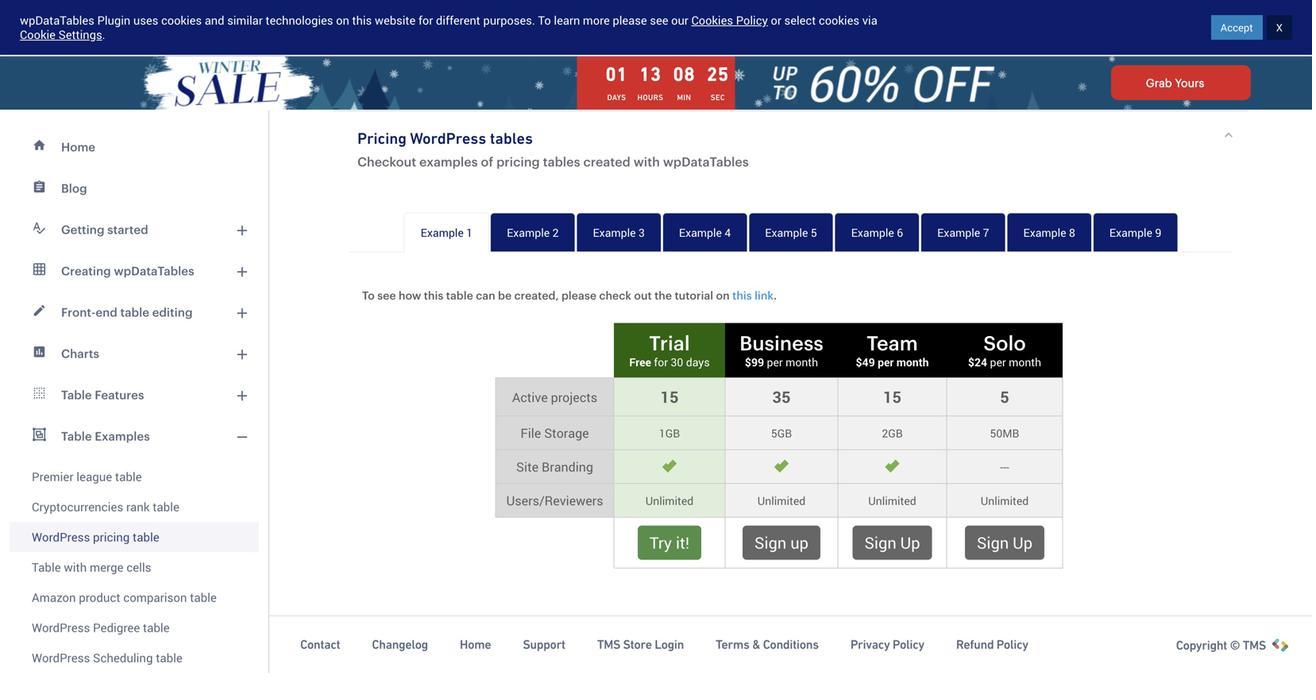 Task type: locate. For each thing, give the bounding box(es) containing it.
0 vertical spatial for
[[419, 12, 433, 28]]

example 9
[[1110, 225, 1162, 240]]

policy right refund
[[997, 638, 1029, 652]]

1 month from the left
[[786, 354, 819, 370]]

per inside solo $24 per month
[[991, 354, 1007, 370]]

to left how
[[362, 289, 375, 302]]

pricing wordpress tables checkout examples of pricing tables created with wpdatatables
[[358, 129, 749, 169]]

0 horizontal spatial home
[[61, 140, 95, 154]]

0 horizontal spatial cookies
[[161, 12, 202, 28]]

cookies left via
[[819, 12, 860, 28]]

example 9 link
[[1093, 213, 1179, 252]]

1 horizontal spatial month
[[897, 354, 929, 370]]

2gb
[[882, 425, 903, 440]]

sign up link
[[743, 526, 821, 560]]

4 example from the left
[[679, 225, 722, 240]]

wpdatatables down sec
[[663, 154, 749, 169]]

charts
[[61, 347, 99, 360]]

example for example 8
[[1024, 225, 1067, 240]]

yours
[[1176, 76, 1205, 89]]

1 example from the left
[[421, 225, 464, 240]]

1 horizontal spatial per
[[878, 354, 894, 370]]

see
[[650, 12, 669, 28], [378, 289, 396, 302]]

1 15 from the left
[[661, 386, 679, 408]]

0 vertical spatial please
[[613, 12, 647, 28]]

wordpress for wordpress pricing table
[[334, 26, 486, 63]]

wordpress scheduling table link
[[10, 643, 259, 673]]

2 up from the left
[[1013, 532, 1033, 554]]

amazon product comparison table
[[32, 589, 217, 606]]

settings
[[58, 27, 102, 43]]

table down charts
[[61, 388, 92, 402]]

example 8 link
[[1007, 213, 1093, 252]]

1 horizontal spatial home link
[[460, 637, 491, 653]]

1 cookies from the left
[[161, 12, 202, 28]]

0 horizontal spatial tables
[[490, 129, 533, 147]]

1 per from the left
[[767, 354, 783, 370]]

example for example 9
[[1110, 225, 1153, 240]]

try it! button
[[638, 526, 702, 560]]

example left 8
[[1024, 225, 1067, 240]]

example left 2
[[507, 225, 550, 240]]

9
[[1156, 225, 1162, 240]]

1 - from the left
[[1001, 459, 1004, 474]]

table inside table examples link
[[61, 429, 92, 443]]

cookie
[[20, 27, 56, 43]]

example left 3
[[593, 225, 636, 240]]

wpdatatables inside "link"
[[114, 264, 194, 278]]

table up cryptocurrencies rank table link
[[115, 468, 142, 485]]

.
[[102, 27, 105, 43], [774, 289, 777, 302]]

example left 6
[[852, 225, 895, 240]]

1 horizontal spatial policy
[[893, 638, 925, 652]]

created,
[[515, 289, 559, 302]]

table for features
[[61, 388, 92, 402]]

per right $99
[[767, 354, 783, 370]]

1 vertical spatial please
[[562, 289, 597, 302]]

2 example from the left
[[507, 225, 550, 240]]

5gb
[[772, 425, 793, 440]]

1 horizontal spatial pricing
[[494, 26, 592, 63]]

. left uses
[[102, 27, 105, 43]]

on right technologies
[[336, 12, 350, 28]]

users/reviewers
[[507, 492, 604, 509]]

table right the rank
[[153, 499, 180, 515]]

1 horizontal spatial see
[[650, 12, 669, 28]]

Search form search field
[[334, 17, 867, 38]]

example left 1
[[421, 225, 464, 240]]

contact
[[300, 638, 340, 652]]

please right more
[[613, 12, 647, 28]]

1 horizontal spatial .
[[774, 289, 777, 302]]

try it!
[[650, 532, 690, 554]]

on right tutorial
[[716, 289, 730, 302]]

0 horizontal spatial month
[[786, 354, 819, 370]]

month right $49
[[897, 354, 929, 370]]

policy left the or
[[736, 12, 768, 28]]

0 vertical spatial wpdatatables
[[20, 12, 94, 28]]

1 horizontal spatial to
[[538, 12, 551, 28]]

example for example 1
[[421, 225, 464, 240]]

per for team
[[878, 354, 894, 370]]

month right $24
[[1009, 354, 1042, 370]]

tms right ©
[[1244, 638, 1267, 652]]

5 up 50mb
[[1001, 386, 1010, 408]]

0 horizontal spatial sign
[[755, 532, 787, 554]]

policy inside the wpdatatables plugin uses cookies and similar technologies on this website for different purposes. to learn more please see our cookies policy or select cookies via cookie settings .
[[736, 12, 768, 28]]

conditions
[[763, 638, 819, 652]]

3 sign from the left
[[977, 532, 1009, 554]]

0 horizontal spatial with
[[64, 559, 87, 575]]

policy right privacy in the bottom right of the page
[[893, 638, 925, 652]]

table for premier league table
[[115, 468, 142, 485]]

home
[[61, 140, 95, 154], [460, 638, 491, 652]]

3 example from the left
[[593, 225, 636, 240]]

3 per from the left
[[991, 354, 1007, 370]]

policy for refund policy
[[997, 638, 1029, 652]]

0 vertical spatial .
[[102, 27, 105, 43]]

example 2 link
[[490, 213, 576, 252]]

1 horizontal spatial please
[[613, 12, 647, 28]]

example 3 link
[[577, 213, 662, 252]]

example for example 2
[[507, 225, 550, 240]]

0 horizontal spatial pricing
[[358, 129, 407, 147]]

example 7 link
[[921, 213, 1007, 252]]

1 vertical spatial wpdatatables
[[663, 154, 749, 169]]

tms left store on the bottom
[[597, 638, 621, 652]]

5 example from the left
[[766, 225, 809, 240]]

example left 7
[[938, 225, 981, 240]]

2 sign from the left
[[865, 532, 897, 554]]

table up amazon
[[32, 559, 61, 575]]

x
[[1277, 20, 1284, 35]]

0 vertical spatial pricing
[[497, 154, 540, 169]]

1 horizontal spatial with
[[634, 154, 660, 169]]

example 4 link
[[663, 213, 748, 252]]

1 horizontal spatial 15
[[884, 386, 902, 408]]

0 horizontal spatial 5
[[811, 225, 818, 240]]

example inside "link"
[[507, 225, 550, 240]]

pricing up merge
[[93, 529, 130, 545]]

please
[[613, 12, 647, 28], [562, 289, 597, 302]]

month inside the team $49 per month
[[897, 354, 929, 370]]

1 horizontal spatial pricing
[[497, 154, 540, 169]]

1 vertical spatial .
[[774, 289, 777, 302]]

3 - from the left
[[1007, 459, 1010, 474]]

-
[[1001, 459, 1004, 474], [1004, 459, 1007, 474], [1007, 459, 1010, 474]]

2 15 from the left
[[884, 386, 902, 408]]

0 vertical spatial 5
[[811, 225, 818, 240]]

for right website
[[419, 12, 433, 28]]

example 2
[[507, 225, 559, 240]]

cookies policy link
[[692, 12, 768, 28]]

blog link
[[10, 168, 259, 209]]

sign up button for 1st sign up link
[[853, 526, 933, 560]]

try
[[650, 532, 672, 554]]

website
[[375, 12, 416, 28]]

example 8
[[1024, 225, 1076, 240]]

table right the end
[[120, 305, 149, 319]]

get
[[1195, 20, 1212, 35]]

1 horizontal spatial up
[[1013, 532, 1033, 554]]

0 vertical spatial on
[[336, 12, 350, 28]]

0 vertical spatial with
[[634, 154, 660, 169]]

table examples link
[[10, 416, 259, 457]]

per inside the team $49 per month
[[878, 354, 894, 370]]

solo $24 per month
[[969, 331, 1042, 370]]

0 vertical spatial to
[[538, 12, 551, 28]]

table with merge cells
[[32, 559, 151, 575]]

0 horizontal spatial 15
[[661, 386, 679, 408]]

table inside table with merge cells link
[[32, 559, 61, 575]]

sec
[[711, 93, 726, 102]]

month up 35
[[786, 354, 819, 370]]

1 vertical spatial on
[[716, 289, 730, 302]]

1 horizontal spatial cookies
[[819, 12, 860, 28]]

per for solo
[[991, 354, 1007, 370]]

example left 9
[[1110, 225, 1153, 240]]

2 horizontal spatial month
[[1009, 354, 1042, 370]]

month inside business $99 per month
[[786, 354, 819, 370]]

0 horizontal spatial on
[[336, 12, 350, 28]]

©
[[1231, 638, 1241, 652]]

15 down 30
[[661, 386, 679, 408]]

home link left support link
[[460, 637, 491, 653]]

our
[[672, 12, 689, 28]]

table
[[446, 289, 473, 302], [120, 305, 149, 319], [115, 468, 142, 485], [153, 499, 180, 515], [133, 529, 159, 545], [190, 589, 217, 606], [143, 619, 170, 636], [156, 650, 183, 666]]

free
[[630, 354, 652, 370]]

contact link
[[300, 637, 340, 653]]

1 vertical spatial 5
[[1001, 386, 1010, 408]]

2 horizontal spatial policy
[[997, 638, 1029, 652]]

example for example 3
[[593, 225, 636, 240]]

0 vertical spatial home
[[61, 140, 95, 154]]

0 horizontal spatial policy
[[736, 12, 768, 28]]

3 month from the left
[[1009, 354, 1042, 370]]

1 sign up from the left
[[865, 532, 921, 554]]

example 7
[[938, 225, 990, 240]]

via
[[863, 12, 878, 28]]

wordpress pricing table
[[32, 529, 159, 545]]

this
[[352, 12, 372, 28], [424, 289, 444, 302], [733, 289, 752, 302]]

1 sign up button from the left
[[853, 526, 933, 560]]

for
[[419, 12, 433, 28], [654, 354, 668, 370]]

home up blog
[[61, 140, 95, 154]]

6 example from the left
[[852, 225, 895, 240]]

2 sign up link from the left
[[966, 526, 1045, 560]]

0 horizontal spatial for
[[419, 12, 433, 28]]

tms store login link
[[597, 637, 684, 653]]

---
[[1001, 459, 1010, 474]]

13
[[640, 63, 662, 85]]

1 up from the left
[[901, 532, 921, 554]]

this right how
[[424, 289, 444, 302]]

. up the business
[[774, 289, 777, 302]]

see left 'our'
[[650, 12, 669, 28]]

example 1 link
[[404, 213, 490, 252]]

month
[[786, 354, 819, 370], [897, 354, 929, 370], [1009, 354, 1042, 370]]

table
[[599, 26, 674, 63], [61, 388, 92, 402], [61, 429, 92, 443], [32, 559, 61, 575]]

per right $24
[[991, 354, 1007, 370]]

5 left 'example 6' at the right
[[811, 225, 818, 240]]

1 horizontal spatial sign up button
[[966, 526, 1045, 560]]

cookies left the 'and'
[[161, 12, 202, 28]]

accept button
[[1212, 15, 1263, 40]]

example
[[421, 225, 464, 240], [507, 225, 550, 240], [593, 225, 636, 240], [679, 225, 722, 240], [766, 225, 809, 240], [852, 225, 895, 240], [938, 225, 981, 240], [1024, 225, 1067, 240], [1110, 225, 1153, 240]]

sign up button
[[743, 526, 821, 560]]

table up 'premier league table'
[[61, 429, 92, 443]]

to left 'learn'
[[538, 12, 551, 28]]

refund policy
[[957, 638, 1029, 652]]

7 example from the left
[[938, 225, 981, 240]]

1 sign from the left
[[755, 532, 787, 554]]

plugin
[[97, 12, 131, 28]]

tables left created
[[543, 154, 581, 169]]

example right 4 at the top right
[[766, 225, 809, 240]]

this left website
[[352, 12, 372, 28]]

table for wordpress pricing table
[[133, 529, 159, 545]]

wpdatatables up editing
[[114, 264, 194, 278]]

month inside solo $24 per month
[[1009, 354, 1042, 370]]

1 horizontal spatial tables
[[543, 154, 581, 169]]

for left 30
[[654, 354, 668, 370]]

0 horizontal spatial .
[[102, 27, 105, 43]]

with right created
[[634, 154, 660, 169]]

15 up 2gb
[[884, 386, 902, 408]]

0 horizontal spatial per
[[767, 354, 783, 370]]

example for example 5
[[766, 225, 809, 240]]

2 horizontal spatial per
[[991, 354, 1007, 370]]

0 horizontal spatial sign up link
[[853, 526, 933, 560]]

unlimited up try it! link
[[646, 493, 694, 508]]

cookie settings button
[[20, 27, 102, 43]]

home link up blog
[[10, 126, 259, 168]]

1 horizontal spatial home
[[460, 638, 491, 652]]

projects
[[551, 388, 598, 406]]

1 horizontal spatial 5
[[1001, 386, 1010, 408]]

wpdatatables left plugin on the top left of page
[[20, 12, 94, 28]]

$24
[[969, 354, 988, 370]]

0 horizontal spatial home link
[[10, 126, 259, 168]]

1 horizontal spatial sign up link
[[966, 526, 1045, 560]]

wordpress inside pricing wordpress tables checkout examples of pricing tables created with wpdatatables
[[410, 129, 487, 147]]

unlimited
[[646, 493, 694, 508], [758, 493, 806, 508], [869, 493, 917, 508], [981, 493, 1029, 508]]

2 vertical spatial wpdatatables
[[114, 264, 194, 278]]

1 vertical spatial see
[[378, 289, 396, 302]]

store
[[624, 638, 652, 652]]

1gb
[[659, 425, 680, 440]]

unlimited up sign up link
[[758, 493, 806, 508]]

5
[[811, 225, 818, 240], [1001, 386, 1010, 408]]

table for examples
[[61, 429, 92, 443]]

created
[[584, 154, 631, 169]]

sign up
[[865, 532, 921, 554], [977, 532, 1033, 554]]

per inside business $99 per month
[[767, 354, 783, 370]]

to inside the wpdatatables plugin uses cookies and similar technologies on this website for different purposes. to learn more please see our cookies policy or select cookies via cookie settings .
[[538, 12, 551, 28]]

on inside the wpdatatables plugin uses cookies and similar technologies on this website for different purposes. to learn more please see our cookies policy or select cookies via cookie settings .
[[336, 12, 350, 28]]

2 month from the left
[[897, 354, 929, 370]]

0 vertical spatial see
[[650, 12, 669, 28]]

0 horizontal spatial this
[[352, 12, 372, 28]]

2 sign up button from the left
[[966, 526, 1045, 560]]

pricing inside pricing wordpress tables checkout examples of pricing tables created with wpdatatables
[[358, 129, 407, 147]]

with
[[634, 154, 660, 169], [64, 559, 87, 575]]

table down comparison
[[143, 619, 170, 636]]

9 example from the left
[[1110, 225, 1153, 240]]

0 horizontal spatial up
[[901, 532, 921, 554]]

example left 4 at the top right
[[679, 225, 722, 240]]

see left how
[[378, 289, 396, 302]]

month for business
[[786, 354, 819, 370]]

wordpress for wordpress pedigree table
[[32, 619, 90, 636]]

8 example from the left
[[1024, 225, 1067, 240]]

1 horizontal spatial for
[[654, 354, 668, 370]]

2 horizontal spatial wpdatatables
[[663, 154, 749, 169]]

unlimited down 2gb
[[869, 493, 917, 508]]

tables up of
[[490, 129, 533, 147]]

example 4
[[679, 225, 731, 240]]

terms & conditions
[[716, 638, 819, 652]]

policy for privacy policy
[[893, 638, 925, 652]]

this left link
[[733, 289, 752, 302]]

1 vertical spatial home
[[460, 638, 491, 652]]

table down wordpress pedigree table link
[[156, 650, 183, 666]]

per right $49
[[878, 354, 894, 370]]

get started
[[1195, 20, 1252, 35]]

1 vertical spatial to
[[362, 289, 375, 302]]

0 horizontal spatial wpdatatables
[[20, 12, 94, 28]]

table for wordpress scheduling table
[[156, 650, 183, 666]]

0 horizontal spatial pricing
[[93, 529, 130, 545]]

table up cells
[[133, 529, 159, 545]]

example for example 7
[[938, 225, 981, 240]]

unlimited down ---
[[981, 493, 1029, 508]]

for inside trial free for 30 days
[[654, 354, 668, 370]]

wordpress
[[334, 26, 486, 63], [410, 129, 487, 147], [32, 529, 90, 545], [32, 619, 90, 636], [32, 650, 90, 666]]

to see how this table can be created, please check out the tutorial on this link .
[[362, 289, 777, 302]]

please left check
[[562, 289, 597, 302]]

changelog link
[[372, 637, 428, 653]]

with left merge
[[64, 559, 87, 575]]

0 horizontal spatial sign up
[[865, 532, 921, 554]]

getting
[[61, 223, 105, 236]]

1 vertical spatial home link
[[460, 637, 491, 653]]

1 horizontal spatial wpdatatables
[[114, 264, 194, 278]]

2 per from the left
[[878, 354, 894, 370]]

1 vertical spatial for
[[654, 354, 668, 370]]

pricing right of
[[497, 154, 540, 169]]

0 horizontal spatial sign up button
[[853, 526, 933, 560]]

table left can
[[446, 289, 473, 302]]

1 vertical spatial pricing
[[358, 129, 407, 147]]

1 horizontal spatial sign
[[865, 532, 897, 554]]

days
[[608, 93, 626, 102]]

1 horizontal spatial sign up
[[977, 532, 1033, 554]]

or
[[771, 12, 782, 28]]

2 horizontal spatial sign
[[977, 532, 1009, 554]]

table right comparison
[[190, 589, 217, 606]]

sign up link
[[853, 526, 933, 560], [966, 526, 1045, 560]]

home left support link
[[460, 638, 491, 652]]



Task type: vqa. For each thing, say whether or not it's contained in the screenshot.
the leftmost Sign Up link
yes



Task type: describe. For each thing, give the bounding box(es) containing it.
sign for sign up button
[[755, 532, 787, 554]]

sign for 2nd sign up link sign up button
[[977, 532, 1009, 554]]

end
[[96, 305, 118, 319]]

wordpress for wordpress pricing table
[[32, 529, 90, 545]]

sign up
[[755, 532, 809, 554]]

creating wpdatatables link
[[10, 250, 259, 292]]

learn
[[554, 12, 580, 28]]

solo
[[984, 331, 1027, 354]]

this link link
[[733, 289, 774, 302]]

. inside the wpdatatables plugin uses cookies and similar technologies on this website for different purposes. to learn more please see our cookies policy or select cookies via cookie settings .
[[102, 27, 105, 43]]

table features
[[61, 388, 144, 402]]

uses
[[133, 12, 158, 28]]

creating wpdatatables
[[61, 264, 194, 278]]

privacy
[[851, 638, 890, 652]]

example 5
[[766, 225, 818, 240]]

up for 2nd sign up link
[[1013, 532, 1033, 554]]

team $49 per month
[[856, 331, 929, 370]]

grab yours
[[1147, 76, 1205, 89]]

wordpress pedigree table
[[32, 619, 170, 636]]

2 horizontal spatial this
[[733, 289, 752, 302]]

refund
[[957, 638, 994, 652]]

similar
[[227, 12, 263, 28]]

premier league table
[[32, 468, 142, 485]]

table features link
[[10, 374, 259, 416]]

up for 1st sign up link
[[901, 532, 921, 554]]

active
[[512, 388, 548, 406]]

site
[[517, 458, 539, 475]]

the
[[655, 289, 672, 302]]

1 horizontal spatial tms
[[1244, 638, 1267, 652]]

wpdatatables inside pricing wordpress tables checkout examples of pricing tables created with wpdatatables
[[663, 154, 749, 169]]

amazon
[[32, 589, 76, 606]]

table for front-end table editing
[[120, 305, 149, 319]]

terms
[[716, 638, 750, 652]]

0 horizontal spatial please
[[562, 289, 597, 302]]

with inside pricing wordpress tables checkout examples of pricing tables created with wpdatatables
[[634, 154, 660, 169]]

editing
[[152, 305, 193, 319]]

charts link
[[10, 333, 259, 374]]

more
[[583, 12, 610, 28]]

front-end table editing link
[[10, 292, 259, 333]]

1 vertical spatial pricing
[[93, 529, 130, 545]]

1 vertical spatial tables
[[543, 154, 581, 169]]

table with merge cells link
[[10, 552, 259, 583]]

and
[[205, 12, 224, 28]]

0 horizontal spatial tms
[[597, 638, 621, 652]]

sign up button for 2nd sign up link
[[966, 526, 1045, 560]]

x button
[[1267, 15, 1293, 40]]

4 unlimited from the left
[[981, 493, 1029, 508]]

file
[[521, 424, 541, 441]]

1 horizontal spatial on
[[716, 289, 730, 302]]

trial free for 30 days
[[630, 331, 710, 370]]

table for wordpress pedigree table
[[143, 619, 170, 636]]

business
[[740, 331, 824, 354]]

example for example 4
[[679, 225, 722, 240]]

2 sign up from the left
[[977, 532, 1033, 554]]

scheduling
[[93, 650, 153, 666]]

month for solo
[[1009, 354, 1042, 370]]

pricing inside pricing wordpress tables checkout examples of pricing tables created with wpdatatables
[[497, 154, 540, 169]]

wpdatatables inside the wpdatatables plugin uses cookies and similar technologies on this website for different purposes. to learn more please see our cookies policy or select cookies via cookie settings .
[[20, 12, 94, 28]]

1 horizontal spatial this
[[424, 289, 444, 302]]

link
[[755, 289, 774, 302]]

2 cookies from the left
[[819, 12, 860, 28]]

up
[[791, 532, 809, 554]]

2 unlimited from the left
[[758, 493, 806, 508]]

table examples
[[61, 429, 150, 443]]

checkout
[[358, 154, 417, 169]]

1 unlimited from the left
[[646, 493, 694, 508]]

team
[[867, 331, 919, 354]]

site branding
[[517, 458, 594, 475]]

merge
[[90, 559, 124, 575]]

0 vertical spatial pricing
[[494, 26, 592, 63]]

refund policy link
[[957, 637, 1029, 653]]

per for business
[[767, 354, 783, 370]]

amazon product comparison table link
[[10, 583, 259, 613]]

grab yours link
[[1112, 65, 1252, 100]]

table for cryptocurrencies rank table
[[153, 499, 180, 515]]

table up 13
[[599, 26, 674, 63]]

example for example 6
[[852, 225, 895, 240]]

1 sign up link from the left
[[853, 526, 933, 560]]

example 6 link
[[835, 213, 920, 252]]

try it! link
[[638, 526, 702, 560]]

6
[[897, 225, 904, 240]]

support link
[[523, 637, 566, 653]]

check
[[600, 289, 632, 302]]

hours
[[638, 93, 664, 102]]

example 1
[[421, 225, 473, 240]]

sign for sign up button associated with 1st sign up link
[[865, 532, 897, 554]]

cryptocurrencies rank table
[[32, 499, 180, 515]]

2 - from the left
[[1004, 459, 1007, 474]]

please inside the wpdatatables plugin uses cookies and similar technologies on this website for different purposes. to learn more please see our cookies policy or select cookies via cookie settings .
[[613, 12, 647, 28]]

changelog
[[372, 638, 428, 652]]

see inside the wpdatatables plugin uses cookies and similar technologies on this website for different purposes. to learn more please see our cookies policy or select cookies via cookie settings .
[[650, 12, 669, 28]]

50mb
[[991, 425, 1020, 440]]

select
[[785, 12, 816, 28]]

0 vertical spatial tables
[[490, 129, 533, 147]]

0 horizontal spatial to
[[362, 289, 375, 302]]

3 unlimited from the left
[[869, 493, 917, 508]]

days
[[686, 354, 710, 370]]

out
[[634, 289, 652, 302]]

product
[[79, 589, 120, 606]]

technologies
[[266, 12, 333, 28]]

creating
[[61, 264, 111, 278]]

premier
[[32, 468, 74, 485]]

this inside the wpdatatables plugin uses cookies and similar technologies on this website for different purposes. to learn more please see our cookies policy or select cookies via cookie settings .
[[352, 12, 372, 28]]

storage
[[545, 424, 589, 441]]

wordpress for wordpress scheduling table
[[32, 650, 90, 666]]

wpdatatables - tables and charts manager wordpress plugin image
[[16, 14, 168, 42]]

1 vertical spatial with
[[64, 559, 87, 575]]

for inside the wpdatatables plugin uses cookies and similar technologies on this website for different purposes. to learn more please see our cookies policy or select cookies via cookie settings .
[[419, 12, 433, 28]]

support
[[523, 638, 566, 652]]

grab
[[1147, 76, 1173, 89]]

1
[[467, 225, 473, 240]]

example 6
[[852, 225, 904, 240]]

copyright
[[1177, 638, 1228, 652]]

wordpress pricing table
[[334, 26, 674, 63]]

table for with
[[32, 559, 61, 575]]

examples
[[95, 429, 150, 443]]

blog
[[61, 181, 87, 195]]

month for team
[[897, 354, 929, 370]]

0 vertical spatial home link
[[10, 126, 259, 168]]

0 horizontal spatial see
[[378, 289, 396, 302]]

different
[[436, 12, 481, 28]]

branding
[[542, 458, 594, 475]]

example 5 link
[[749, 213, 834, 252]]



